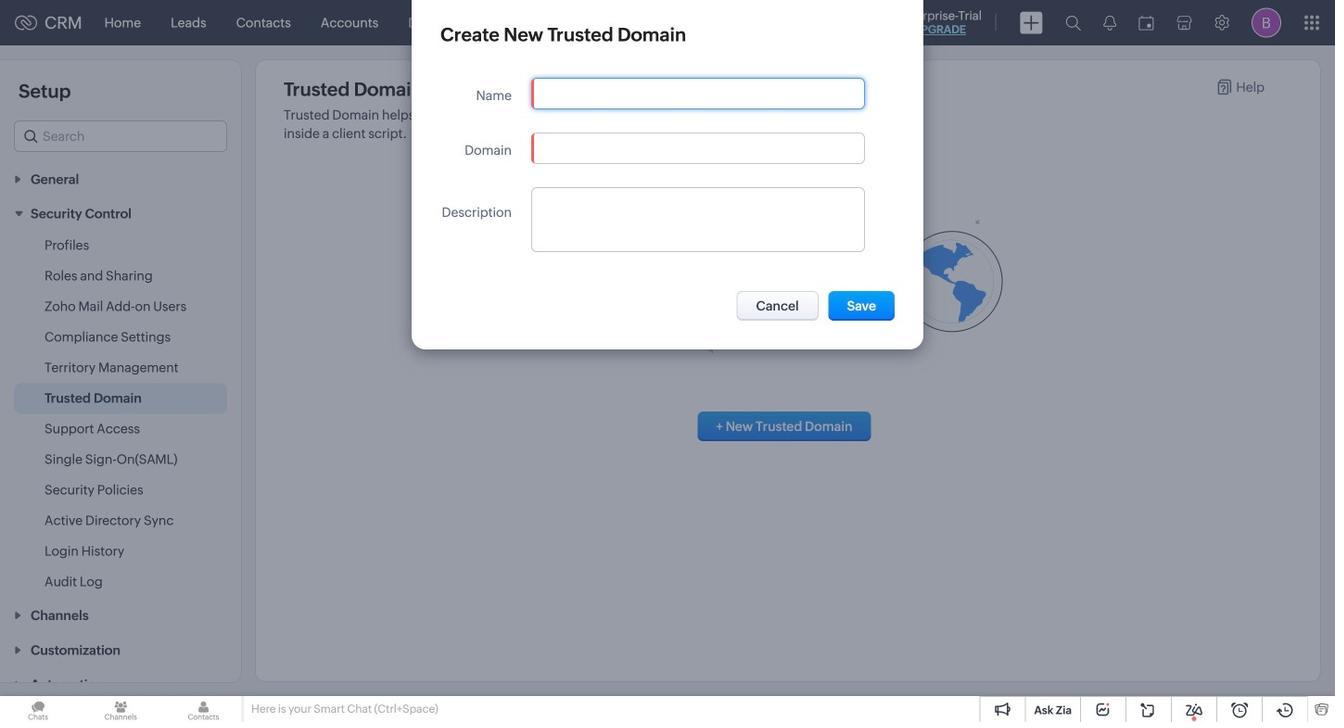 Task type: locate. For each thing, give the bounding box(es) containing it.
chats image
[[0, 696, 76, 722]]

profile image
[[1252, 8, 1281, 38]]

logo image
[[15, 15, 37, 30]]

region
[[0, 231, 241, 598]]

None text field
[[532, 79, 864, 108], [532, 188, 864, 251], [532, 79, 864, 108], [532, 188, 864, 251]]

contacts image
[[165, 696, 242, 722]]

profile element
[[1241, 0, 1293, 45]]

None text field
[[532, 134, 864, 163]]

channels image
[[83, 696, 159, 722]]



Task type: vqa. For each thing, say whether or not it's contained in the screenshot.
landing Image
yes



Task type: describe. For each thing, give the bounding box(es) containing it.
signals element
[[1092, 0, 1128, 45]]

landing image
[[574, 217, 1003, 353]]

signals image
[[1103, 15, 1116, 31]]



